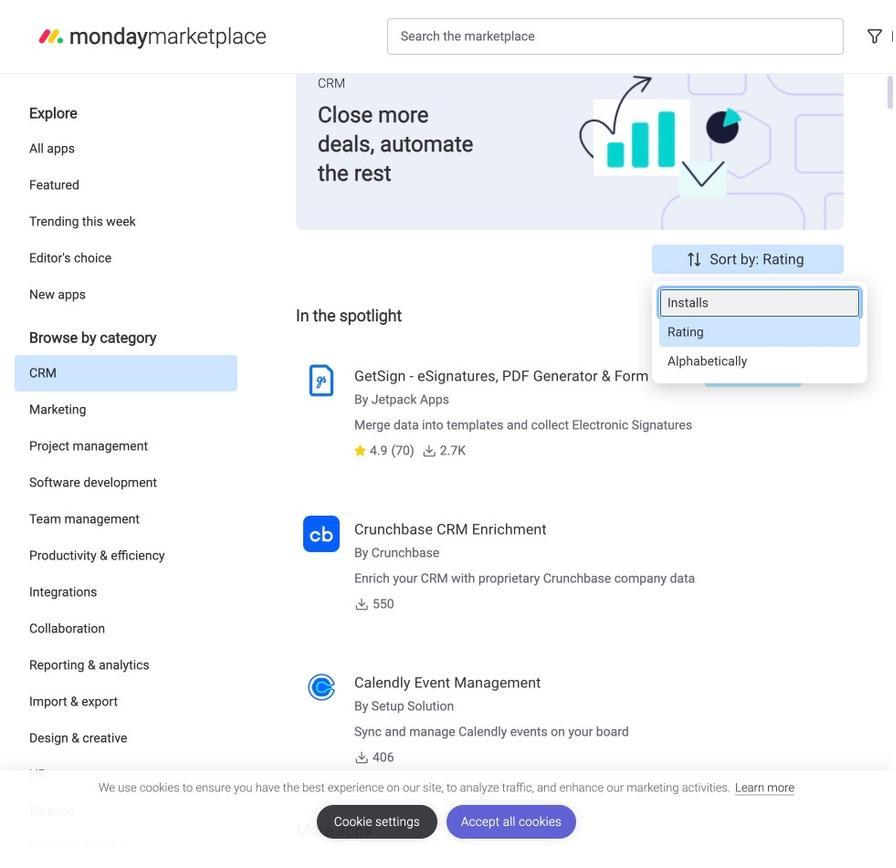 Task type: locate. For each thing, give the bounding box(es) containing it.
monday marketplace image
[[37, 22, 66, 51]]

18 option from the top
[[15, 794, 237, 830]]

1 vertical spatial heading
[[15, 313, 237, 355]]

2 heading from the top
[[15, 313, 237, 355]]

2 option from the top
[[15, 167, 237, 204]]

1 app logo image from the top
[[303, 363, 340, 399]]

3 app logo image from the top
[[303, 669, 340, 706]]

2 vertical spatial app logo image
[[303, 669, 340, 706]]

1 vertical spatial app logo image
[[303, 516, 340, 553]]

0 vertical spatial app logo image
[[303, 363, 340, 399]]

12 option from the top
[[15, 574, 237, 611]]

banner logo image
[[489, 52, 822, 230]]

7 option from the top
[[15, 392, 237, 428]]

option
[[15, 131, 237, 167], [15, 167, 237, 204], [15, 204, 237, 240], [15, 240, 237, 277], [15, 277, 237, 313], [15, 355, 237, 392], [15, 392, 237, 428], [15, 428, 237, 465], [15, 465, 237, 501], [15, 501, 237, 538], [15, 538, 237, 574], [15, 574, 237, 611], [15, 611, 237, 648], [15, 648, 237, 684], [15, 684, 237, 721], [15, 721, 237, 757], [15, 757, 237, 794], [15, 794, 237, 830]]

1 heading from the top
[[15, 89, 237, 131]]

dialog
[[0, 771, 893, 847]]

17 option from the top
[[15, 757, 237, 794]]

0 vertical spatial heading
[[15, 89, 237, 131]]

app logo image
[[303, 363, 340, 399], [303, 516, 340, 553], [303, 669, 340, 706]]

9 option from the top
[[15, 465, 237, 501]]

10 option from the top
[[15, 501, 237, 538]]

16 option from the top
[[15, 721, 237, 757]]

1 option from the top
[[15, 131, 237, 167]]

list box
[[15, 89, 237, 847]]

11 option from the top
[[15, 538, 237, 574]]

heading
[[15, 89, 237, 131], [15, 313, 237, 355]]



Task type: describe. For each thing, give the bounding box(es) containing it.
14 option from the top
[[15, 648, 237, 684]]

15 option from the top
[[15, 684, 237, 721]]

menu menu
[[659, 289, 860, 376]]

4 option from the top
[[15, 240, 237, 277]]

6 option from the top
[[15, 355, 237, 392]]

8 option from the top
[[15, 428, 237, 465]]

13 option from the top
[[15, 611, 237, 648]]

2 app logo image from the top
[[303, 516, 340, 553]]

5 option from the top
[[15, 277, 237, 313]]

3 option from the top
[[15, 204, 237, 240]]



Task type: vqa. For each thing, say whether or not it's contained in the screenshot.
now at the top of page
no



